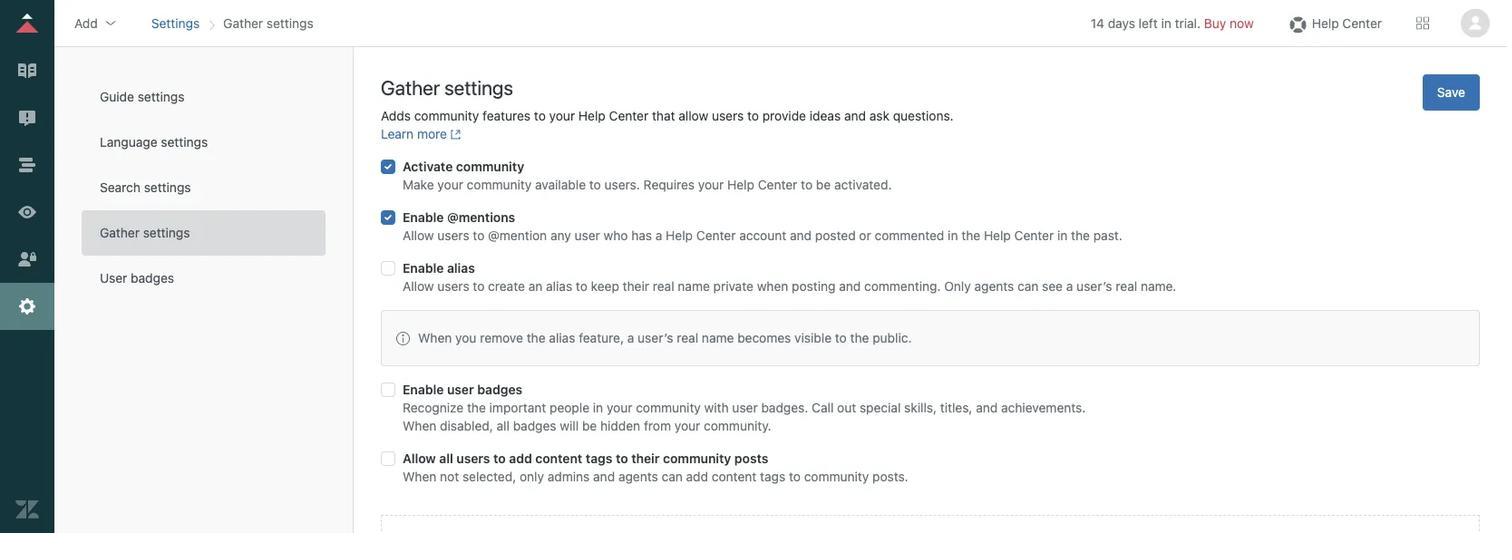Task type: locate. For each thing, give the bounding box(es) containing it.
2 allow from the top
[[403, 279, 434, 294]]

gather settings
[[223, 15, 313, 30], [381, 75, 513, 99], [100, 225, 190, 240]]

2 horizontal spatial real
[[1116, 279, 1137, 294]]

enable inside enable alias allow users to create an alias to keep their real name private when posting and commenting. only agents can see a user's real name.
[[403, 261, 444, 276]]

out
[[837, 400, 856, 415]]

allow for enable alias allow users to create an alias to keep their real name private when posting and commenting. only agents can see a user's real name.
[[403, 279, 434, 294]]

1 vertical spatial user's
[[638, 331, 673, 346]]

1 horizontal spatial content
[[712, 469, 757, 484]]

and inside allow all users to add content tags to their community posts when not selected, only admins and agents can add content tags to community posts.
[[593, 469, 615, 484]]

1 horizontal spatial gather settings
[[223, 15, 313, 30]]

agents right only
[[975, 279, 1014, 294]]

enable inside enable user badges recognize the important people in your community with user badges. call out special skills, titles, and achievements. when disabled, all badges will be hidden from your community.
[[403, 382, 444, 397]]

center left the that
[[609, 108, 649, 123]]

0 horizontal spatial gather
[[100, 225, 140, 240]]

admins
[[548, 469, 590, 484]]

2 horizontal spatial gather settings
[[381, 75, 513, 99]]

from
[[644, 419, 671, 434]]

add down "community."
[[686, 469, 708, 484]]

their right keep at the bottom left of the page
[[623, 279, 649, 294]]

with
[[704, 400, 729, 415]]

alias right an
[[546, 279, 572, 294]]

enable for enable @mentions allow users to @mention any user who has a help center account and posted or commented in the help center in the past.
[[403, 210, 444, 225]]

in right "people"
[[593, 400, 603, 415]]

ask
[[870, 108, 890, 123]]

moderate content image
[[15, 106, 39, 130]]

allow
[[403, 228, 434, 243], [403, 279, 434, 294], [403, 451, 436, 466]]

allow all users to add content tags to their community posts when not selected, only admins and agents can add content tags to community posts.
[[403, 451, 908, 484]]

only
[[520, 469, 544, 484]]

1 vertical spatial enable
[[403, 261, 444, 276]]

1 horizontal spatial add
[[686, 469, 708, 484]]

2 horizontal spatial gather
[[381, 75, 440, 99]]

2 horizontal spatial a
[[1066, 279, 1073, 294]]

your
[[549, 108, 575, 123], [438, 177, 463, 192], [698, 177, 724, 192], [607, 400, 633, 415], [675, 419, 700, 434]]

can
[[1018, 279, 1039, 294], [662, 469, 683, 484]]

gather up adds in the left of the page
[[381, 75, 440, 99]]

and right the admins
[[593, 469, 615, 484]]

1 vertical spatial name
[[702, 331, 734, 346]]

gather inside gather settings link
[[100, 225, 140, 240]]

badges up important
[[477, 382, 523, 397]]

remove
[[480, 331, 523, 346]]

help up 'enable @mentions allow users to @mention any user who has a help center account and posted or commented in the help center in the past.'
[[727, 177, 755, 192]]

0 vertical spatial user's
[[1077, 279, 1112, 294]]

content up the admins
[[535, 451, 582, 466]]

when left you
[[418, 331, 452, 346]]

2 vertical spatial enable
[[403, 382, 444, 397]]

1 enable from the top
[[403, 210, 444, 225]]

center inside activate community make your community available to users. requires your help center to be activated.
[[758, 177, 798, 192]]

your right features
[[549, 108, 575, 123]]

allow down make
[[403, 228, 434, 243]]

zendesk products image
[[1417, 17, 1429, 29]]

name left 'private' at left
[[678, 279, 710, 294]]

in right left
[[1161, 15, 1172, 30]]

user inside 'enable @mentions allow users to @mention any user who has a help center account and posted or commented in the help center in the past.'
[[575, 228, 600, 243]]

0 horizontal spatial be
[[582, 419, 597, 434]]

agents inside allow all users to add content tags to their community posts when not selected, only admins and agents can add content tags to community posts.
[[618, 469, 658, 484]]

be right will
[[582, 419, 597, 434]]

tags
[[586, 451, 613, 466], [760, 469, 786, 484]]

allow down recognize
[[403, 451, 436, 466]]

real left becomes at the bottom of the page
[[677, 331, 698, 346]]

allow inside 'enable @mentions allow users to @mention any user who has a help center account and posted or commented in the help center in the past.'
[[403, 228, 434, 243]]

help right now
[[1312, 15, 1339, 30]]

alias down '@mentions'
[[447, 261, 475, 276]]

save
[[1437, 85, 1466, 100]]

help right has
[[666, 228, 693, 243]]

questions.
[[893, 108, 954, 123]]

to left keep at the bottom left of the page
[[576, 279, 588, 294]]

0 vertical spatial allow
[[403, 228, 434, 243]]

a right see
[[1066, 279, 1073, 294]]

user's right 'feature,'
[[638, 331, 673, 346]]

badges down important
[[513, 419, 557, 434]]

badges right user
[[131, 271, 174, 286]]

1 horizontal spatial tags
[[760, 469, 786, 484]]

and right titles,
[[976, 400, 998, 415]]

0 vertical spatial all
[[497, 419, 510, 434]]

available
[[535, 177, 586, 192]]

0 horizontal spatial can
[[662, 469, 683, 484]]

disabled,
[[440, 419, 493, 434]]

users down '@mentions'
[[438, 228, 469, 243]]

1 vertical spatial allow
[[403, 279, 434, 294]]

the
[[962, 228, 981, 243], [1071, 228, 1090, 243], [527, 331, 546, 346], [850, 331, 869, 346], [467, 400, 486, 415]]

their inside enable alias allow users to create an alias to keep their real name private when posting and commenting. only agents can see a user's real name.
[[623, 279, 649, 294]]

real up when you remove the alias feature, a user's real name becomes visible to the public.
[[653, 279, 674, 294]]

0 vertical spatial tags
[[586, 451, 613, 466]]

0 vertical spatial gather
[[223, 15, 263, 30]]

search
[[100, 180, 141, 195]]

all up the not
[[439, 451, 453, 466]]

when you remove the alias feature, a user's real name becomes visible to the public.
[[418, 331, 912, 346]]

2 enable from the top
[[403, 261, 444, 276]]

users left create
[[438, 279, 469, 294]]

user up "community."
[[732, 400, 758, 415]]

your right from
[[675, 419, 700, 434]]

when left the not
[[403, 469, 437, 484]]

and right posting
[[839, 279, 861, 294]]

1 horizontal spatial can
[[1018, 279, 1039, 294]]

2 vertical spatial gather settings
[[100, 225, 190, 240]]

to down '@mentions'
[[473, 228, 485, 243]]

learn
[[381, 127, 414, 141]]

tags down posts
[[760, 469, 786, 484]]

14 days left in trial. buy now
[[1091, 15, 1254, 30]]

activate
[[403, 159, 453, 174]]

community
[[414, 108, 479, 123], [456, 159, 524, 174], [467, 177, 532, 192], [636, 400, 701, 415], [663, 451, 731, 466], [804, 469, 869, 484]]

name inside enable alias allow users to create an alias to keep their real name private when posting and commenting. only agents can see a user's real name.
[[678, 279, 710, 294]]

allow inside enable alias allow users to create an alias to keep their real name private when posting and commenting. only agents can see a user's real name.
[[403, 279, 434, 294]]

community.
[[704, 419, 772, 434]]

real left name.
[[1116, 279, 1137, 294]]

0 vertical spatial agents
[[975, 279, 1014, 294]]

name left becomes at the bottom of the page
[[702, 331, 734, 346]]

1 vertical spatial be
[[582, 419, 597, 434]]

1 vertical spatial a
[[1066, 279, 1073, 294]]

to left users.
[[589, 177, 601, 192]]

settings
[[267, 15, 313, 30], [444, 75, 513, 99], [138, 89, 185, 104], [161, 135, 208, 150], [144, 180, 191, 195], [143, 225, 190, 240]]

0 vertical spatial add
[[509, 451, 532, 466]]

private
[[713, 279, 754, 294]]

the up only
[[962, 228, 981, 243]]

user permissions image
[[15, 248, 39, 271]]

can left see
[[1018, 279, 1039, 294]]

be left activated.
[[816, 177, 831, 192]]

center up see
[[1015, 228, 1054, 243]]

gather
[[223, 15, 263, 30], [381, 75, 440, 99], [100, 225, 140, 240]]

when
[[418, 331, 452, 346], [403, 419, 437, 434], [403, 469, 437, 484]]

in left past.
[[1057, 228, 1068, 243]]

alias left 'feature,'
[[549, 331, 575, 346]]

and left posted
[[790, 228, 812, 243]]

2 vertical spatial when
[[403, 469, 437, 484]]

1 vertical spatial can
[[662, 469, 683, 484]]

can down from
[[662, 469, 683, 484]]

1 vertical spatial agents
[[618, 469, 658, 484]]

titles,
[[940, 400, 973, 415]]

0 horizontal spatial tags
[[586, 451, 613, 466]]

2 horizontal spatial user
[[732, 400, 758, 415]]

0 horizontal spatial content
[[535, 451, 582, 466]]

a
[[656, 228, 662, 243], [1066, 279, 1073, 294], [627, 331, 634, 346]]

1 vertical spatial when
[[403, 419, 437, 434]]

tags up the admins
[[586, 451, 613, 466]]

now
[[1230, 15, 1254, 30]]

3 allow from the top
[[403, 451, 436, 466]]

gather right settings 'link'
[[223, 15, 263, 30]]

agents inside enable alias allow users to create an alias to keep their real name private when posting and commenting. only agents can see a user's real name.
[[975, 279, 1014, 294]]

0 vertical spatial be
[[816, 177, 831, 192]]

search settings link
[[82, 165, 326, 210]]

1 vertical spatial alias
[[546, 279, 572, 294]]

1 vertical spatial gather
[[381, 75, 440, 99]]

learn more link
[[381, 127, 461, 141]]

to up selected,
[[493, 451, 506, 466]]

the left past.
[[1071, 228, 1090, 243]]

center left account at the top of page
[[696, 228, 736, 243]]

community inside enable user badges recognize the important people in your community with user badges. call out special skills, titles, and achievements. when disabled, all badges will be hidden from your community.
[[636, 400, 701, 415]]

user up recognize
[[447, 382, 474, 397]]

a inside 'enable @mentions allow users to @mention any user who has a help center account and posted or commented in the help center in the past.'
[[656, 228, 662, 243]]

0 vertical spatial their
[[623, 279, 649, 294]]

0 vertical spatial enable
[[403, 210, 444, 225]]

adds community features to your help center that allow users to provide ideas and ask questions.
[[381, 108, 954, 123]]

allow left create
[[403, 279, 434, 294]]

requires
[[644, 177, 695, 192]]

center left "zendesk products" image
[[1343, 15, 1382, 30]]

can inside allow all users to add content tags to their community posts when not selected, only admins and agents can add content tags to community posts.
[[662, 469, 683, 484]]

name inside when you remove the alias feature, a user's real name becomes visible to the public. alert
[[702, 331, 734, 346]]

0 vertical spatial can
[[1018, 279, 1039, 294]]

see
[[1042, 279, 1063, 294]]

1 vertical spatial tags
[[760, 469, 786, 484]]

community up from
[[636, 400, 701, 415]]

0 horizontal spatial user's
[[638, 331, 673, 346]]

0 vertical spatial gather settings
[[223, 15, 313, 30]]

your up hidden
[[607, 400, 633, 415]]

2 vertical spatial a
[[627, 331, 634, 346]]

2 vertical spatial alias
[[549, 331, 575, 346]]

all down important
[[497, 419, 510, 434]]

1 horizontal spatial user's
[[1077, 279, 1112, 294]]

0 vertical spatial alias
[[447, 261, 475, 276]]

posted
[[815, 228, 856, 243]]

manage articles image
[[15, 59, 39, 83]]

and
[[844, 108, 866, 123], [790, 228, 812, 243], [839, 279, 861, 294], [976, 400, 998, 415], [593, 469, 615, 484]]

0 horizontal spatial user
[[447, 382, 474, 397]]

2 vertical spatial badges
[[513, 419, 557, 434]]

0 horizontal spatial add
[[509, 451, 532, 466]]

settings for "search settings" link
[[144, 180, 191, 195]]

1 vertical spatial all
[[439, 451, 453, 466]]

1 horizontal spatial all
[[497, 419, 510, 434]]

gather down search
[[100, 225, 140, 240]]

all
[[497, 419, 510, 434], [439, 451, 453, 466]]

and inside enable alias allow users to create an alias to keep their real name private when posting and commenting. only agents can see a user's real name.
[[839, 279, 861, 294]]

add
[[509, 451, 532, 466], [686, 469, 708, 484]]

user right any at the left
[[575, 228, 600, 243]]

commenting.
[[864, 279, 941, 294]]

center up 'enable @mentions allow users to @mention any user who has a help center account and posted or commented in the help center in the past.'
[[758, 177, 798, 192]]

to
[[534, 108, 546, 123], [747, 108, 759, 123], [589, 177, 601, 192], [801, 177, 813, 192], [473, 228, 485, 243], [473, 279, 485, 294], [576, 279, 588, 294], [835, 331, 847, 346], [493, 451, 506, 466], [616, 451, 628, 466], [789, 469, 801, 484]]

0 vertical spatial when
[[418, 331, 452, 346]]

0 vertical spatial content
[[535, 451, 582, 466]]

their
[[623, 279, 649, 294], [631, 451, 660, 466]]

0 vertical spatial user
[[575, 228, 600, 243]]

zendesk image
[[15, 498, 39, 521]]

provide
[[763, 108, 806, 123]]

navigation
[[148, 10, 317, 37]]

center inside button
[[1343, 15, 1382, 30]]

0 vertical spatial a
[[656, 228, 662, 243]]

real
[[653, 279, 674, 294], [1116, 279, 1137, 294], [677, 331, 698, 346]]

1 horizontal spatial real
[[677, 331, 698, 346]]

2 vertical spatial allow
[[403, 451, 436, 466]]

community down from
[[663, 451, 731, 466]]

0 vertical spatial badges
[[131, 271, 174, 286]]

center
[[1343, 15, 1382, 30], [609, 108, 649, 123], [758, 177, 798, 192], [696, 228, 736, 243], [1015, 228, 1054, 243]]

user
[[575, 228, 600, 243], [447, 382, 474, 397], [732, 400, 758, 415]]

2 vertical spatial user
[[732, 400, 758, 415]]

be
[[816, 177, 831, 192], [582, 419, 597, 434]]

to down hidden
[[616, 451, 628, 466]]

users up selected,
[[456, 451, 490, 466]]

recognize
[[403, 400, 464, 415]]

user
[[100, 271, 127, 286]]

the left public.
[[850, 331, 869, 346]]

name
[[678, 279, 710, 294], [702, 331, 734, 346]]

agents down hidden
[[618, 469, 658, 484]]

3 enable from the top
[[403, 382, 444, 397]]

0 horizontal spatial a
[[627, 331, 634, 346]]

help center
[[1312, 15, 1382, 30]]

posts.
[[873, 469, 908, 484]]

1 horizontal spatial be
[[816, 177, 831, 192]]

a right has
[[656, 228, 662, 243]]

1 horizontal spatial user
[[575, 228, 600, 243]]

learn more
[[381, 127, 447, 141]]

users
[[712, 108, 744, 123], [438, 228, 469, 243], [438, 279, 469, 294], [456, 451, 490, 466]]

to right visible
[[835, 331, 847, 346]]

who
[[604, 228, 628, 243]]

the up disabled,
[[467, 400, 486, 415]]

navigation containing settings
[[148, 10, 317, 37]]

2 vertical spatial gather
[[100, 225, 140, 240]]

content
[[535, 451, 582, 466], [712, 469, 757, 484]]

1 allow from the top
[[403, 228, 434, 243]]

1 horizontal spatial gather
[[223, 15, 263, 30]]

0 horizontal spatial all
[[439, 451, 453, 466]]

a right 'feature,'
[[627, 331, 634, 346]]

user's right see
[[1077, 279, 1112, 294]]

and inside 'enable @mentions allow users to @mention any user who has a help center account and posted or commented in the help center in the past.'
[[790, 228, 812, 243]]

user's
[[1077, 279, 1112, 294], [638, 331, 673, 346]]

1 horizontal spatial agents
[[975, 279, 1014, 294]]

keep
[[591, 279, 619, 294]]

trial.
[[1175, 15, 1201, 30]]

1 vertical spatial their
[[631, 451, 660, 466]]

their down from
[[631, 451, 660, 466]]

0 vertical spatial name
[[678, 279, 710, 294]]

@mention
[[488, 228, 547, 243]]

enable inside 'enable @mentions allow users to @mention any user who has a help center account and posted or commented in the help center in the past.'
[[403, 210, 444, 225]]

when down recognize
[[403, 419, 437, 434]]

0 horizontal spatial agents
[[618, 469, 658, 484]]

content down posts
[[712, 469, 757, 484]]

0 horizontal spatial gather settings
[[100, 225, 190, 240]]

users inside 'enable @mentions allow users to @mention any user who has a help center account and posted or commented in the help center in the past.'
[[438, 228, 469, 243]]

in inside enable user badges recognize the important people in your community with user badges. call out special skills, titles, and achievements. when disabled, all badges will be hidden from your community.
[[593, 400, 603, 415]]

1 horizontal spatial a
[[656, 228, 662, 243]]

community down (opens in a new tab) image
[[456, 159, 524, 174]]

alias
[[447, 261, 475, 276], [546, 279, 572, 294], [549, 331, 575, 346]]

add up only
[[509, 451, 532, 466]]

1 vertical spatial add
[[686, 469, 708, 484]]

activate community make your community available to users. requires your help center to be activated.
[[403, 159, 892, 192]]



Task type: describe. For each thing, give the bounding box(es) containing it.
all inside enable user badges recognize the important people in your community with user badges. call out special skills, titles, and achievements. when disabled, all badges will be hidden from your community.
[[497, 419, 510, 434]]

user badges link
[[82, 256, 326, 301]]

language
[[100, 135, 157, 150]]

past.
[[1094, 228, 1123, 243]]

when you remove the alias feature, a user's real name becomes visible to the public. alert
[[381, 310, 1480, 366]]

will
[[560, 419, 579, 434]]

make
[[403, 177, 434, 192]]

0 horizontal spatial real
[[653, 279, 674, 294]]

users.
[[605, 177, 640, 192]]

that
[[652, 108, 675, 123]]

has
[[631, 228, 652, 243]]

and inside enable user badges recognize the important people in your community with user badges. call out special skills, titles, and achievements. when disabled, all badges will be hidden from your community.
[[976, 400, 998, 415]]

call
[[812, 400, 834, 415]]

arrange content image
[[15, 153, 39, 177]]

or
[[859, 228, 871, 243]]

enable for enable user badges recognize the important people in your community with user badges. call out special skills, titles, and achievements. when disabled, all badges will be hidden from your community.
[[403, 382, 444, 397]]

to left create
[[473, 279, 485, 294]]

to left activated.
[[801, 177, 813, 192]]

enable user badges recognize the important people in your community with user badges. call out special skills, titles, and achievements. when disabled, all badges will be hidden from your community.
[[403, 382, 1086, 434]]

special
[[860, 400, 901, 415]]

badges.
[[761, 400, 808, 415]]

settings image
[[15, 295, 39, 318]]

users right allow
[[712, 108, 744, 123]]

more
[[417, 127, 447, 141]]

1 vertical spatial gather settings
[[381, 75, 513, 99]]

help inside button
[[1312, 15, 1339, 30]]

to right features
[[534, 108, 546, 123]]

guide settings link
[[82, 74, 326, 120]]

add
[[74, 15, 98, 30]]

a inside enable alias allow users to create an alias to keep their real name private when posting and commenting. only agents can see a user's real name.
[[1066, 279, 1073, 294]]

settings for "guide settings" link
[[138, 89, 185, 104]]

days
[[1108, 15, 1135, 30]]

gather settings link
[[82, 210, 326, 256]]

allow
[[679, 108, 708, 123]]

1 vertical spatial content
[[712, 469, 757, 484]]

settings
[[151, 15, 200, 30]]

user's inside enable alias allow users to create an alias to keep their real name private when posting and commenting. only agents can see a user's real name.
[[1077, 279, 1112, 294]]

posts
[[735, 451, 769, 466]]

account
[[739, 228, 787, 243]]

allow for enable @mentions allow users to @mention any user who has a help center account and posted or commented in the help center in the past.
[[403, 228, 434, 243]]

users inside enable alias allow users to create an alias to keep their real name private when posting and commenting. only agents can see a user's real name.
[[438, 279, 469, 294]]

language settings
[[100, 135, 208, 150]]

selected,
[[463, 469, 516, 484]]

customize design image
[[15, 200, 39, 224]]

search settings
[[100, 180, 191, 195]]

when inside alert
[[418, 331, 452, 346]]

add button
[[69, 10, 123, 37]]

language settings link
[[82, 120, 326, 165]]

(opens in a new tab) image
[[447, 129, 461, 140]]

real inside alert
[[677, 331, 698, 346]]

1 vertical spatial user
[[447, 382, 474, 397]]

name.
[[1141, 279, 1177, 294]]

adds
[[381, 108, 411, 123]]

community left posts.
[[804, 469, 869, 484]]

to inside alert
[[835, 331, 847, 346]]

to left provide
[[747, 108, 759, 123]]

help right commented
[[984, 228, 1011, 243]]

only
[[944, 279, 971, 294]]

help center button
[[1281, 10, 1388, 37]]

the right remove
[[527, 331, 546, 346]]

help left the that
[[579, 108, 606, 123]]

commented
[[875, 228, 944, 243]]

your right requires
[[698, 177, 724, 192]]

settings for the language settings link
[[161, 135, 208, 150]]

in right commented
[[948, 228, 958, 243]]

not
[[440, 469, 459, 484]]

can inside enable alias allow users to create an alias to keep their real name private when posting and commenting. only agents can see a user's real name.
[[1018, 279, 1039, 294]]

and left ask
[[844, 108, 866, 123]]

be inside enable user badges recognize the important people in your community with user badges. call out special skills, titles, and achievements. when disabled, all badges will be hidden from your community.
[[582, 419, 597, 434]]

you
[[455, 331, 477, 346]]

to inside 'enable @mentions allow users to @mention any user who has a help center account and posted or commented in the help center in the past.'
[[473, 228, 485, 243]]

community up '@mentions'
[[467, 177, 532, 192]]

the inside enable user badges recognize the important people in your community with user badges. call out special skills, titles, and achievements. when disabled, all badges will be hidden from your community.
[[467, 400, 486, 415]]

enable @mentions allow users to @mention any user who has a help center account and posted or commented in the help center in the past.
[[403, 210, 1123, 243]]

1 vertical spatial badges
[[477, 382, 523, 397]]

create
[[488, 279, 525, 294]]

enable for enable alias allow users to create an alias to keep their real name private when posting and commenting. only agents can see a user's real name.
[[403, 261, 444, 276]]

when inside enable user badges recognize the important people in your community with user badges. call out special skills, titles, and achievements. when disabled, all badges will be hidden from your community.
[[403, 419, 437, 434]]

guide
[[100, 89, 134, 104]]

becomes
[[738, 331, 791, 346]]

community up (opens in a new tab) image
[[414, 108, 479, 123]]

an
[[529, 279, 543, 294]]

buy
[[1204, 15, 1227, 30]]

activated.
[[834, 177, 892, 192]]

guide settings
[[100, 89, 185, 104]]

help inside activate community make your community available to users. requires your help center to be activated.
[[727, 177, 755, 192]]

skills,
[[904, 400, 937, 415]]

hidden
[[600, 419, 640, 434]]

settings for gather settings link
[[143, 225, 190, 240]]

feature,
[[579, 331, 624, 346]]

when inside allow all users to add content tags to their community posts when not selected, only admins and agents can add content tags to community posts.
[[403, 469, 437, 484]]

a inside alert
[[627, 331, 634, 346]]

save button
[[1423, 74, 1480, 111]]

any
[[550, 228, 571, 243]]

features
[[483, 108, 531, 123]]

visible
[[795, 331, 832, 346]]

enable alias allow users to create an alias to keep their real name private when posting and commenting. only agents can see a user's real name.
[[403, 261, 1177, 294]]

settings link
[[151, 15, 200, 30]]

14
[[1091, 15, 1105, 30]]

allow inside allow all users to add content tags to their community posts when not selected, only admins and agents can add content tags to community posts.
[[403, 451, 436, 466]]

@mentions
[[447, 210, 515, 225]]

user badges
[[100, 271, 174, 286]]

people
[[550, 400, 590, 415]]

posting
[[792, 279, 836, 294]]

user's inside when you remove the alias feature, a user's real name becomes visible to the public. alert
[[638, 331, 673, 346]]

their inside allow all users to add content tags to their community posts when not selected, only admins and agents can add content tags to community posts.
[[631, 451, 660, 466]]

to down badges.
[[789, 469, 801, 484]]

your down activate
[[438, 177, 463, 192]]

when
[[757, 279, 788, 294]]

alias inside alert
[[549, 331, 575, 346]]

ideas
[[810, 108, 841, 123]]

public.
[[873, 331, 912, 346]]

be inside activate community make your community available to users. requires your help center to be activated.
[[816, 177, 831, 192]]

left
[[1139, 15, 1158, 30]]

achievements.
[[1001, 400, 1086, 415]]

all inside allow all users to add content tags to their community posts when not selected, only admins and agents can add content tags to community posts.
[[439, 451, 453, 466]]

users inside allow all users to add content tags to their community posts when not selected, only admins and agents can add content tags to community posts.
[[456, 451, 490, 466]]

important
[[489, 400, 546, 415]]



Task type: vqa. For each thing, say whether or not it's contained in the screenshot.
the keep
yes



